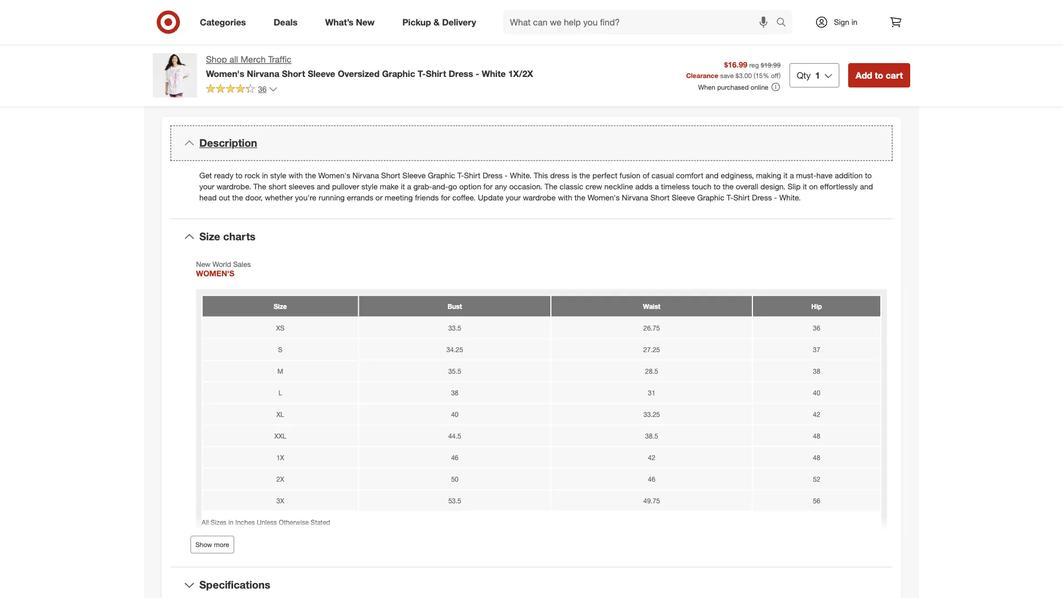 Task type: locate. For each thing, give the bounding box(es) containing it.
1 vertical spatial for
[[441, 192, 450, 202]]

1 horizontal spatial show
[[297, 48, 320, 58]]

2 vertical spatial -
[[774, 192, 777, 202]]

0 vertical spatial in
[[852, 17, 858, 27]]

2 horizontal spatial nirvana
[[622, 192, 648, 202]]

0 horizontal spatial graphic
[[382, 68, 415, 79]]

1 vertical spatial your
[[506, 192, 521, 202]]

dress left white
[[449, 68, 473, 79]]

graphic up and-
[[428, 170, 455, 180]]

delivery
[[442, 17, 476, 27]]

36
[[258, 84, 267, 94]]

it up meeting
[[401, 181, 405, 191]]

0 horizontal spatial and
[[317, 181, 330, 191]]

- up any
[[505, 170, 508, 180]]

dress down design.
[[752, 192, 772, 202]]

with
[[289, 170, 303, 180], [558, 192, 572, 202]]

your up head
[[199, 181, 214, 191]]

more up specifications
[[214, 540, 229, 549]]

0 horizontal spatial dress
[[449, 68, 473, 79]]

shirt down overall
[[733, 192, 750, 202]]

2 horizontal spatial short
[[650, 192, 670, 202]]

-
[[476, 68, 479, 79], [505, 170, 508, 180], [774, 192, 777, 202]]

1 the from the left
[[253, 181, 266, 191]]

2 vertical spatial nirvana
[[622, 192, 648, 202]]

more left images
[[322, 48, 343, 58]]

online
[[751, 83, 769, 91]]

white.
[[510, 170, 532, 180], [779, 192, 801, 202]]

overall
[[736, 181, 758, 191]]

2 horizontal spatial graphic
[[697, 192, 725, 202]]

show right traffic
[[297, 48, 320, 58]]

1 vertical spatial women's
[[318, 170, 350, 180]]

show inside "show more" button
[[195, 540, 212, 549]]

nirvana down adds
[[622, 192, 648, 202]]

when
[[698, 83, 715, 91]]

oversized
[[338, 68, 380, 79]]

nirvana
[[247, 68, 279, 79], [352, 170, 379, 180], [622, 192, 648, 202]]

for up update
[[483, 181, 493, 191]]

a down casual
[[655, 181, 659, 191]]

style up "short" at the left of page
[[270, 170, 286, 180]]

0 horizontal spatial nirvana
[[247, 68, 279, 79]]

for
[[483, 181, 493, 191], [441, 192, 450, 202]]

t- down pickup
[[418, 68, 426, 79]]

0 vertical spatial with
[[289, 170, 303, 180]]

in right sign
[[852, 17, 858, 27]]

shirt up option
[[464, 170, 480, 180]]

have
[[816, 170, 833, 180]]

sleeve up grab-
[[402, 170, 426, 180]]

0 horizontal spatial sleeve
[[308, 68, 335, 79]]

1 vertical spatial shirt
[[464, 170, 480, 180]]

0 vertical spatial sleeve
[[308, 68, 335, 79]]

1 vertical spatial -
[[505, 170, 508, 180]]

1 vertical spatial nirvana
[[352, 170, 379, 180]]

0 horizontal spatial shirt
[[426, 68, 446, 79]]

and up touch
[[706, 170, 719, 180]]

dress up any
[[483, 170, 503, 180]]

0 horizontal spatial show
[[195, 540, 212, 549]]

meeting
[[385, 192, 413, 202]]

2 horizontal spatial sleeve
[[672, 192, 695, 202]]

0 horizontal spatial in
[[262, 170, 268, 180]]

t-
[[418, 68, 426, 79], [457, 170, 464, 180], [727, 192, 733, 202]]

with up the sleeves
[[289, 170, 303, 180]]

(
[[754, 71, 755, 79]]

your down any
[[506, 192, 521, 202]]

save
[[720, 71, 734, 79]]

graphic down touch
[[697, 192, 725, 202]]

1 vertical spatial white.
[[779, 192, 801, 202]]

0 vertical spatial nirvana
[[247, 68, 279, 79]]

women's down crew
[[588, 192, 620, 202]]

What can we help you find? suggestions appear below search field
[[503, 10, 779, 34]]

more
[[322, 48, 343, 58], [214, 540, 229, 549]]

what's new
[[325, 17, 375, 27]]

2 vertical spatial shirt
[[733, 192, 750, 202]]

shop
[[206, 54, 227, 65]]

- left white
[[476, 68, 479, 79]]

0 horizontal spatial the
[[253, 181, 266, 191]]

is
[[572, 170, 577, 180]]

2 vertical spatial sleeve
[[672, 192, 695, 202]]

0 vertical spatial t-
[[418, 68, 426, 79]]

women's up pullover at left top
[[318, 170, 350, 180]]

t- inside shop all merch traffic women's nirvana short sleeve oversized graphic t-shirt dress - white 1x/2x
[[418, 68, 426, 79]]

short
[[269, 181, 287, 191]]

size charts
[[199, 230, 256, 243]]

short inside shop all merch traffic women's nirvana short sleeve oversized graphic t-shirt dress - white 1x/2x
[[282, 68, 305, 79]]

short down timeless
[[650, 192, 670, 202]]

effortlessly
[[820, 181, 858, 191]]

slip
[[788, 181, 801, 191]]

sign
[[834, 17, 849, 27]]

women's down all
[[206, 68, 244, 79]]

1 vertical spatial more
[[214, 540, 229, 549]]

0 horizontal spatial white.
[[510, 170, 532, 180]]

to right add
[[875, 70, 883, 81]]

1 horizontal spatial in
[[852, 17, 858, 27]]

0 vertical spatial more
[[322, 48, 343, 58]]

occasion.
[[509, 181, 542, 191]]

1 horizontal spatial for
[[483, 181, 493, 191]]

design.
[[760, 181, 785, 191]]

a left grab-
[[407, 181, 411, 191]]

show up specifications
[[195, 540, 212, 549]]

2 the from the left
[[545, 181, 558, 191]]

shirt inside shop all merch traffic women's nirvana short sleeve oversized graphic t-shirt dress - white 1x/2x
[[426, 68, 446, 79]]

2 horizontal spatial shirt
[[733, 192, 750, 202]]

2 vertical spatial women's
[[588, 192, 620, 202]]

1 horizontal spatial more
[[322, 48, 343, 58]]

1 horizontal spatial -
[[505, 170, 508, 180]]

sleeve down "show more images" button
[[308, 68, 335, 79]]

nirvana up 36
[[247, 68, 279, 79]]

to right addition
[[865, 170, 872, 180]]

the up the "door,"
[[253, 181, 266, 191]]

the
[[253, 181, 266, 191], [545, 181, 558, 191]]

0 horizontal spatial more
[[214, 540, 229, 549]]

white. down slip
[[779, 192, 801, 202]]

coffee.
[[452, 192, 476, 202]]

2 horizontal spatial t-
[[727, 192, 733, 202]]

short up make
[[381, 170, 400, 180]]

more inside "show more images" button
[[322, 48, 343, 58]]

1 vertical spatial graphic
[[428, 170, 455, 180]]

fusion
[[620, 170, 641, 180]]

to
[[875, 70, 883, 81], [236, 170, 242, 180], [865, 170, 872, 180], [714, 181, 721, 191]]

0 vertical spatial for
[[483, 181, 493, 191]]

1 horizontal spatial with
[[558, 192, 572, 202]]

more for show more
[[214, 540, 229, 549]]

$16.99
[[724, 60, 747, 69]]

2 vertical spatial short
[[650, 192, 670, 202]]

$16.99 reg $19.99 clearance save $ 3.00 ( 15 % off )
[[686, 60, 781, 79]]

1 vertical spatial sleeve
[[402, 170, 426, 180]]

sleeve
[[308, 68, 335, 79], [402, 170, 426, 180], [672, 192, 695, 202]]

0 vertical spatial shirt
[[426, 68, 446, 79]]

show inside "show more images" button
[[297, 48, 320, 58]]

reg
[[749, 61, 759, 69]]

nirvana up errands
[[352, 170, 379, 180]]

0 horizontal spatial -
[[476, 68, 479, 79]]

1 horizontal spatial white.
[[779, 192, 801, 202]]

rock
[[245, 170, 260, 180]]

touch
[[692, 181, 712, 191]]

1 horizontal spatial shirt
[[464, 170, 480, 180]]

head
[[199, 192, 217, 202]]

short down traffic
[[282, 68, 305, 79]]

in inside get ready to rock in style with the women's nirvana short sleeve graphic t-shirt dress - white. this dress is the perfect fusion of casual comfort and edginess, making it a must-have addition to your wardrobe. the short sleeves and pullover style make it a grab-and-go option for any occasion. the classic crew neckline adds a timeless touch to the overall design. slip it on effortlessly and head out the door, whether you're running errands or meeting friends for coffee. update your wardrobe with the women's nirvana short sleeve graphic t-shirt dress - white.
[[262, 170, 268, 180]]

off
[[771, 71, 779, 79]]

1 horizontal spatial your
[[506, 192, 521, 202]]

1 vertical spatial show
[[195, 540, 212, 549]]

2 horizontal spatial -
[[774, 192, 777, 202]]

it up slip
[[783, 170, 788, 180]]

0 vertical spatial show
[[297, 48, 320, 58]]

in
[[852, 17, 858, 27], [262, 170, 268, 180]]

t- up option
[[457, 170, 464, 180]]

white. up occasion.
[[510, 170, 532, 180]]

it left on
[[803, 181, 807, 191]]

and down addition
[[860, 181, 873, 191]]

and up running
[[317, 181, 330, 191]]

comfort
[[676, 170, 703, 180]]

t- down edginess,
[[727, 192, 733, 202]]

1 horizontal spatial t-
[[457, 170, 464, 180]]

0 vertical spatial dress
[[449, 68, 473, 79]]

the down dress
[[545, 181, 558, 191]]

shirt down "&"
[[426, 68, 446, 79]]

0 horizontal spatial t-
[[418, 68, 426, 79]]

with down "classic"
[[558, 192, 572, 202]]

more inside "show more" button
[[214, 540, 229, 549]]

&
[[434, 17, 440, 27]]

graphic inside shop all merch traffic women's nirvana short sleeve oversized graphic t-shirt dress - white 1x/2x
[[382, 68, 415, 79]]

1 horizontal spatial and
[[706, 170, 719, 180]]

women's
[[206, 68, 244, 79], [318, 170, 350, 180], [588, 192, 620, 202]]

1 vertical spatial in
[[262, 170, 268, 180]]

about this item
[[486, 92, 578, 107]]

the down edginess,
[[723, 181, 734, 191]]

or
[[375, 192, 383, 202]]

to up wardrobe.
[[236, 170, 242, 180]]

traffic
[[268, 54, 291, 65]]

sleeve down timeless
[[672, 192, 695, 202]]

1 horizontal spatial the
[[545, 181, 558, 191]]

the down "classic"
[[574, 192, 585, 202]]

it
[[783, 170, 788, 180], [401, 181, 405, 191], [803, 181, 807, 191]]

1 horizontal spatial sleeve
[[402, 170, 426, 180]]

0 vertical spatial women's
[[206, 68, 244, 79]]

deals
[[274, 17, 297, 27]]

a
[[790, 170, 794, 180], [407, 181, 411, 191], [655, 181, 659, 191]]

style up or on the left of the page
[[361, 181, 378, 191]]

show for show more
[[195, 540, 212, 549]]

1 horizontal spatial women's
[[318, 170, 350, 180]]

of
[[643, 170, 649, 180]]

for down and-
[[441, 192, 450, 202]]

in right rock
[[262, 170, 268, 180]]

sleeves
[[289, 181, 315, 191]]

0 horizontal spatial short
[[282, 68, 305, 79]]

1 horizontal spatial graphic
[[428, 170, 455, 180]]

sleeve inside shop all merch traffic women's nirvana short sleeve oversized graphic t-shirt dress - white 1x/2x
[[308, 68, 335, 79]]

1 vertical spatial style
[[361, 181, 378, 191]]

0 vertical spatial your
[[199, 181, 214, 191]]

this
[[534, 170, 548, 180]]

the down wardrobe.
[[232, 192, 243, 202]]

0 horizontal spatial style
[[270, 170, 286, 180]]

2 vertical spatial dress
[[752, 192, 772, 202]]

0 horizontal spatial a
[[407, 181, 411, 191]]

graphic right oversized
[[382, 68, 415, 79]]

get ready to rock in style with the women's nirvana short sleeve graphic t-shirt dress - white. this dress is the perfect fusion of casual comfort and edginess, making it a must-have addition to your wardrobe. the short sleeves and pullover style make it a grab-and-go option for any occasion. the classic crew neckline adds a timeless touch to the overall design. slip it on effortlessly and head out the door, whether you're running errands or meeting friends for coffee. update your wardrobe with the women's nirvana short sleeve graphic t-shirt dress - white.
[[199, 170, 873, 202]]

must-
[[796, 170, 816, 180]]

a up slip
[[790, 170, 794, 180]]

all
[[229, 54, 238, 65]]

sign in link
[[806, 10, 875, 34]]

1 horizontal spatial dress
[[483, 170, 503, 180]]

0 vertical spatial short
[[282, 68, 305, 79]]

0 horizontal spatial women's
[[206, 68, 244, 79]]

and
[[706, 170, 719, 180], [317, 181, 330, 191], [860, 181, 873, 191]]

- down design.
[[774, 192, 777, 202]]

images
[[345, 48, 374, 58]]

dress
[[449, 68, 473, 79], [483, 170, 503, 180], [752, 192, 772, 202]]

0 vertical spatial -
[[476, 68, 479, 79]]

1 horizontal spatial short
[[381, 170, 400, 180]]

0 vertical spatial graphic
[[382, 68, 415, 79]]

1 horizontal spatial style
[[361, 181, 378, 191]]

more for show more images
[[322, 48, 343, 58]]



Task type: describe. For each thing, give the bounding box(es) containing it.
shop all merch traffic women's nirvana short sleeve oversized graphic t-shirt dress - white 1x/2x
[[206, 54, 533, 79]]

specifications button
[[171, 567, 893, 598]]

merch
[[241, 54, 266, 65]]

show more images button
[[290, 41, 381, 65]]

1 vertical spatial short
[[381, 170, 400, 180]]

description button
[[171, 126, 893, 161]]

1 vertical spatial t-
[[457, 170, 464, 180]]

2 horizontal spatial it
[[803, 181, 807, 191]]

women's inside shop all merch traffic women's nirvana short sleeve oversized graphic t-shirt dress - white 1x/2x
[[206, 68, 244, 79]]

wardrobe.
[[217, 181, 251, 191]]

the up the sleeves
[[305, 170, 316, 180]]

)
[[779, 71, 781, 79]]

- inside shop all merch traffic women's nirvana short sleeve oversized graphic t-shirt dress - white 1x/2x
[[476, 68, 479, 79]]

sponsored
[[878, 45, 910, 54]]

ready
[[214, 170, 233, 180]]

about
[[486, 92, 522, 107]]

0 horizontal spatial it
[[401, 181, 405, 191]]

deals link
[[264, 10, 311, 34]]

pickup
[[402, 17, 431, 27]]

show more images
[[297, 48, 374, 58]]

search button
[[771, 10, 798, 37]]

specifications
[[199, 578, 270, 591]]

image gallery element
[[153, 0, 518, 65]]

add to cart
[[856, 70, 903, 81]]

$
[[736, 71, 739, 79]]

0 horizontal spatial with
[[289, 170, 303, 180]]

the right the is at the top of page
[[579, 170, 590, 180]]

show more button
[[190, 536, 234, 553]]

making
[[756, 170, 781, 180]]

any
[[495, 181, 507, 191]]

2 vertical spatial t-
[[727, 192, 733, 202]]

1x/2x
[[508, 68, 533, 79]]

0 vertical spatial style
[[270, 170, 286, 180]]

size
[[199, 230, 220, 243]]

perfect
[[592, 170, 617, 180]]

white
[[482, 68, 506, 79]]

2 horizontal spatial a
[[790, 170, 794, 180]]

what's new link
[[316, 10, 389, 34]]

search
[[771, 18, 798, 29]]

update
[[478, 192, 504, 202]]

running
[[319, 192, 345, 202]]

%
[[763, 71, 769, 79]]

1 horizontal spatial a
[[655, 181, 659, 191]]

1 vertical spatial with
[[558, 192, 572, 202]]

go
[[448, 181, 457, 191]]

add to cart button
[[848, 63, 910, 87]]

15
[[755, 71, 763, 79]]

new
[[356, 17, 375, 27]]

pickup & delivery
[[402, 17, 476, 27]]

size charts button
[[171, 219, 893, 254]]

0 horizontal spatial your
[[199, 181, 214, 191]]

qty
[[797, 70, 811, 81]]

add
[[856, 70, 872, 81]]

door,
[[245, 192, 263, 202]]

photo from @livinlifewithbritt, 4 of 9 image
[[153, 0, 331, 32]]

this
[[525, 92, 548, 107]]

cart
[[886, 70, 903, 81]]

on
[[809, 181, 818, 191]]

sign in
[[834, 17, 858, 27]]

description
[[199, 137, 257, 149]]

errands
[[347, 192, 373, 202]]

item
[[551, 92, 578, 107]]

dress inside shop all merch traffic women's nirvana short sleeve oversized graphic t-shirt dress - white 1x/2x
[[449, 68, 473, 79]]

3.00
[[739, 71, 752, 79]]

grab-
[[413, 181, 432, 191]]

0 vertical spatial white.
[[510, 170, 532, 180]]

friends
[[415, 192, 439, 202]]

wardrobe
[[523, 192, 556, 202]]

categories
[[200, 17, 246, 27]]

pickup & delivery link
[[393, 10, 490, 34]]

show more
[[195, 540, 229, 549]]

2 horizontal spatial and
[[860, 181, 873, 191]]

1 horizontal spatial it
[[783, 170, 788, 180]]

clearance
[[686, 71, 718, 79]]

when purchased online
[[698, 83, 769, 91]]

advertisement region
[[545, 2, 910, 44]]

2 vertical spatial graphic
[[697, 192, 725, 202]]

make
[[380, 181, 399, 191]]

classic
[[560, 181, 583, 191]]

dress
[[550, 170, 569, 180]]

adds
[[635, 181, 653, 191]]

out
[[219, 192, 230, 202]]

2 horizontal spatial women's
[[588, 192, 620, 202]]

option
[[459, 181, 481, 191]]

1 horizontal spatial nirvana
[[352, 170, 379, 180]]

to inside button
[[875, 70, 883, 81]]

1
[[815, 70, 820, 81]]

categories link
[[190, 10, 260, 34]]

36 link
[[206, 84, 278, 96]]

2 horizontal spatial dress
[[752, 192, 772, 202]]

@livinlifewithbritt
[[171, 6, 225, 14]]

pullover
[[332, 181, 359, 191]]

casual
[[652, 170, 674, 180]]

get
[[199, 170, 212, 180]]

crew
[[586, 181, 602, 191]]

0 horizontal spatial for
[[441, 192, 450, 202]]

1 vertical spatial dress
[[483, 170, 503, 180]]

photo from @j_daniela4, 5 of 9 image
[[340, 0, 518, 32]]

image of women's nirvana short sleeve oversized graphic t-shirt dress - white 1x/2x image
[[153, 53, 197, 97]]

charts
[[223, 230, 256, 243]]

you're
[[295, 192, 316, 202]]

show for show more images
[[297, 48, 320, 58]]

to right touch
[[714, 181, 721, 191]]

and-
[[432, 181, 448, 191]]

what's
[[325, 17, 353, 27]]

nirvana inside shop all merch traffic women's nirvana short sleeve oversized graphic t-shirt dress - white 1x/2x
[[247, 68, 279, 79]]

timeless
[[661, 181, 690, 191]]

$19.99
[[761, 61, 781, 69]]



Task type: vqa. For each thing, say whether or not it's contained in the screenshot.
the left Shirt
yes



